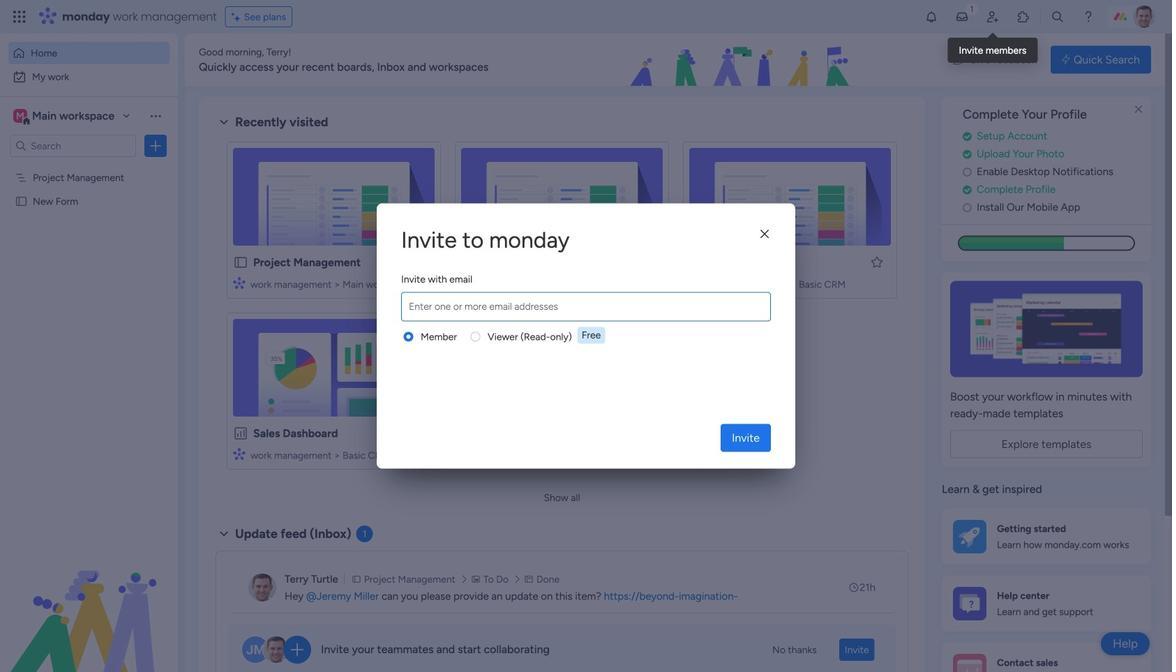 Task type: vqa. For each thing, say whether or not it's contained in the screenshot.
Workspace icon to the bottom
no



Task type: describe. For each thing, give the bounding box(es) containing it.
see plans image
[[232, 9, 244, 25]]

templates image image
[[955, 281, 1139, 377]]

0 vertical spatial option
[[8, 42, 170, 64]]

1 component image from the top
[[233, 277, 246, 289]]

2 check circle image from the top
[[963, 149, 972, 159]]

lottie animation image for the right lottie animation element
[[547, 34, 940, 87]]

help image
[[1082, 10, 1096, 24]]

circle o image
[[963, 167, 972, 177]]

close recently visited image
[[216, 114, 232, 131]]

quick search results list box
[[216, 131, 909, 487]]

add to favorites image
[[871, 255, 884, 269]]

select product image
[[13, 10, 27, 24]]

1 element
[[356, 526, 373, 542]]

circle o image
[[963, 202, 972, 213]]

contact sales element
[[942, 643, 1152, 672]]

close image
[[761, 229, 769, 239]]

update feed image
[[956, 10, 970, 24]]

help center element
[[942, 576, 1152, 632]]

notifications image
[[925, 10, 939, 24]]

monday marketplace image
[[1017, 10, 1031, 24]]

Search in workspace field
[[29, 138, 117, 154]]

getting started element
[[942, 509, 1152, 565]]

1 vertical spatial lottie animation element
[[0, 531, 178, 672]]

workspace selection element
[[13, 108, 117, 126]]

close update feed (inbox) image
[[216, 526, 232, 542]]



Task type: locate. For each thing, give the bounding box(es) containing it.
list box
[[0, 163, 178, 402]]

v2 bolt switch image
[[1063, 52, 1071, 67]]

1 horizontal spatial public board image
[[233, 255, 249, 270]]

1 image
[[966, 1, 979, 16]]

0 horizontal spatial lottie animation image
[[0, 531, 178, 672]]

1 horizontal spatial lottie animation element
[[547, 34, 940, 87]]

v2 user feedback image
[[954, 52, 964, 68]]

2 vertical spatial option
[[0, 165, 178, 168]]

lottie animation element
[[547, 34, 940, 87], [0, 531, 178, 672]]

terry turtle image
[[249, 574, 276, 602]]

dapulse x slim image
[[1131, 101, 1148, 118]]

public board image
[[15, 195, 28, 208], [233, 255, 249, 270]]

0 horizontal spatial public board image
[[15, 195, 28, 208]]

1 vertical spatial option
[[8, 66, 170, 88]]

component image
[[461, 277, 474, 289]]

terry turtle image
[[1134, 6, 1156, 28]]

1 vertical spatial public board image
[[233, 255, 249, 270]]

0 vertical spatial lottie animation element
[[547, 34, 940, 87]]

1 check circle image from the top
[[963, 131, 972, 142]]

workspace image
[[13, 108, 27, 124]]

1 vertical spatial check circle image
[[963, 149, 972, 159]]

0 vertical spatial check circle image
[[963, 131, 972, 142]]

check circle image
[[963, 131, 972, 142], [963, 149, 972, 159], [963, 185, 972, 195]]

lottie animation image for bottommost lottie animation element
[[0, 531, 178, 672]]

1 vertical spatial component image
[[233, 448, 246, 460]]

2 component image from the top
[[233, 448, 246, 460]]

lottie animation image
[[547, 34, 940, 87], [0, 531, 178, 672]]

invite members image
[[986, 10, 1000, 24]]

0 vertical spatial component image
[[233, 277, 246, 289]]

component image
[[233, 277, 246, 289], [233, 448, 246, 460]]

1 horizontal spatial lottie animation image
[[547, 34, 940, 87]]

2 vertical spatial check circle image
[[963, 185, 972, 195]]

1 vertical spatial lottie animation image
[[0, 531, 178, 672]]

public dashboard image
[[233, 426, 249, 441]]

Enter one or more email addresses text field
[[405, 293, 768, 321]]

search everything image
[[1051, 10, 1065, 24]]

0 vertical spatial lottie animation image
[[547, 34, 940, 87]]

3 check circle image from the top
[[963, 185, 972, 195]]

option
[[8, 42, 170, 64], [8, 66, 170, 88], [0, 165, 178, 168]]

0 horizontal spatial lottie animation element
[[0, 531, 178, 672]]

0 vertical spatial public board image
[[15, 195, 28, 208]]



